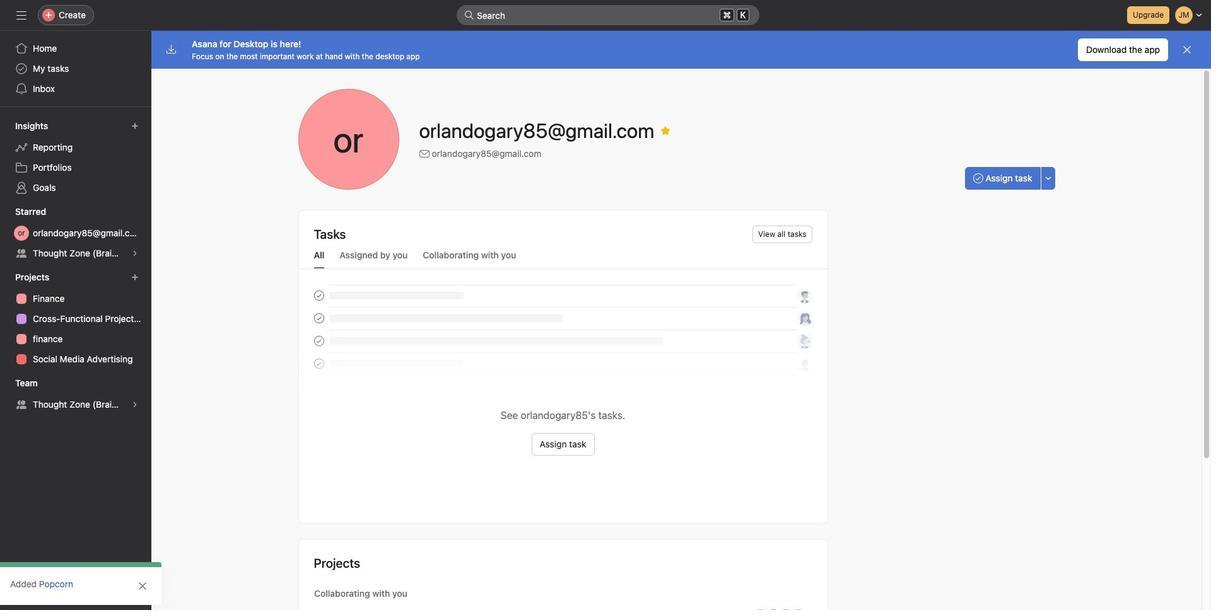 Task type: vqa. For each thing, say whether or not it's contained in the screenshot.
dismiss icon at the right of the page
yes



Task type: locate. For each thing, give the bounding box(es) containing it.
global element
[[0, 31, 151, 107]]

None field
[[457, 5, 760, 25]]

starred element
[[0, 201, 151, 266]]

list item
[[299, 285, 828, 309]]

toggle assignee popover image
[[797, 289, 812, 304]]

hide sidebar image
[[16, 10, 27, 20]]

dismiss image
[[1182, 45, 1193, 55]]



Task type: describe. For each thing, give the bounding box(es) containing it.
close image
[[138, 582, 148, 592]]

insights element
[[0, 115, 151, 201]]

projects element
[[0, 266, 151, 372]]

Mark complete checkbox
[[311, 289, 327, 304]]

tasks tabs tab list
[[299, 249, 828, 269]]

mark complete image
[[311, 289, 327, 304]]

Search tasks, projects, and more text field
[[457, 5, 760, 25]]

teams element
[[0, 372, 151, 418]]

remove from starred image
[[661, 126, 671, 136]]

prominent image
[[464, 10, 474, 20]]

more options image
[[1045, 175, 1052, 182]]



